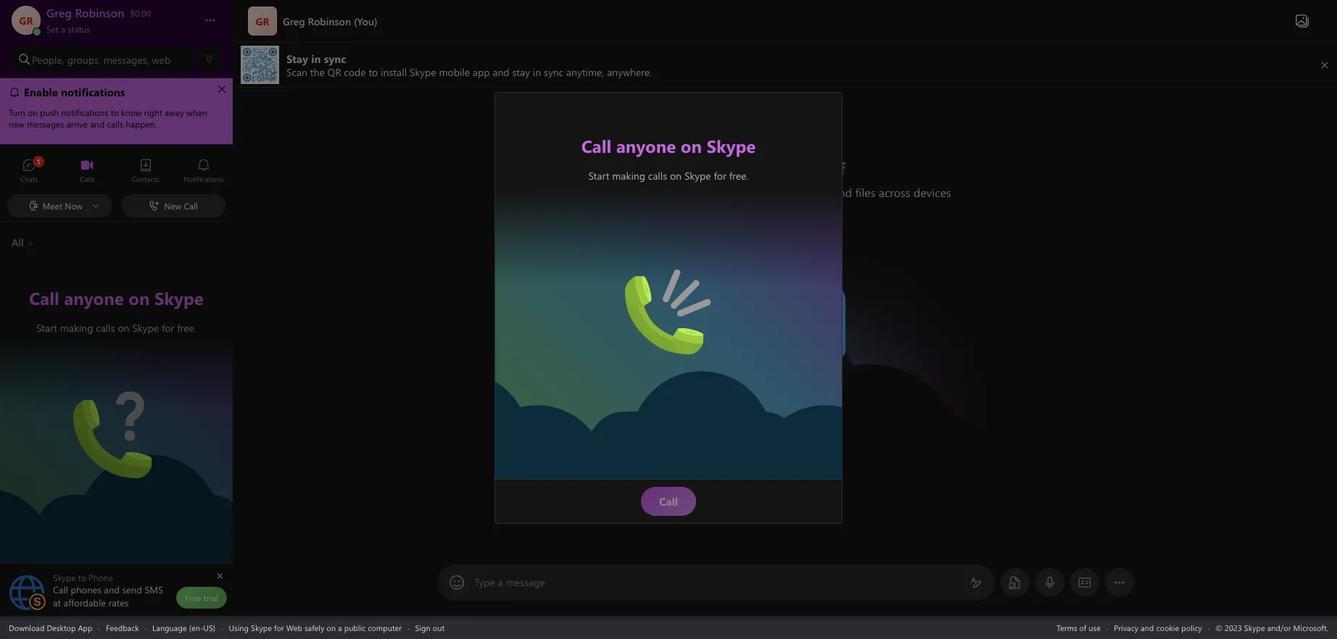 Task type: vqa. For each thing, say whether or not it's contained in the screenshot.
"fantasy"
no



Task type: locate. For each thing, give the bounding box(es) containing it.
canyoutalk
[[625, 267, 681, 283], [73, 392, 128, 407]]

0 horizontal spatial canyoutalk
[[73, 392, 128, 407]]

people, groups, messages, web button
[[12, 46, 192, 73]]

0 vertical spatial a
[[61, 23, 65, 35]]

public
[[344, 623, 366, 634]]

sign
[[415, 623, 431, 634]]

language (en-us)
[[152, 623, 216, 634]]

on
[[327, 623, 336, 634]]

1 vertical spatial a
[[498, 576, 503, 590]]

using skype for web safely on a public computer
[[229, 623, 402, 634]]

web
[[152, 53, 171, 66]]

safely
[[305, 623, 325, 634]]

of
[[1080, 623, 1087, 634]]

and
[[1141, 623, 1155, 634]]

set
[[46, 23, 59, 35]]

1 vertical spatial canyoutalk
[[73, 392, 128, 407]]

web
[[286, 623, 302, 634]]

2 vertical spatial a
[[338, 623, 342, 634]]

a right type
[[498, 576, 503, 590]]

using
[[229, 623, 249, 634]]

for
[[274, 623, 284, 634]]

a right on
[[338, 623, 342, 634]]

a inside button
[[61, 23, 65, 35]]

people, groups, messages, web
[[32, 53, 171, 66]]

type a message
[[474, 576, 545, 590]]

a right set
[[61, 23, 65, 35]]

Type a message text field
[[475, 576, 959, 591]]

sign out
[[415, 623, 445, 634]]

download desktop app link
[[9, 623, 93, 634]]

using skype for web safely on a public computer link
[[229, 623, 402, 634]]

a for message
[[498, 576, 503, 590]]

use
[[1089, 623, 1101, 634]]

0 horizontal spatial a
[[61, 23, 65, 35]]

a
[[61, 23, 65, 35], [498, 576, 503, 590], [338, 623, 342, 634]]

feedback
[[106, 623, 139, 634]]

0 vertical spatial canyoutalk
[[625, 267, 681, 283]]

download desktop app
[[9, 623, 93, 634]]

desktop
[[47, 623, 76, 634]]

policy
[[1182, 623, 1203, 634]]

computer
[[368, 623, 402, 634]]

1 horizontal spatial a
[[338, 623, 342, 634]]

2 horizontal spatial a
[[498, 576, 503, 590]]

1 horizontal spatial canyoutalk
[[625, 267, 681, 283]]

tab list
[[0, 152, 233, 192]]



Task type: describe. For each thing, give the bounding box(es) containing it.
messages,
[[104, 53, 149, 66]]

type
[[474, 576, 495, 590]]

set a status
[[46, 23, 90, 35]]

privacy and cookie policy
[[1115, 623, 1203, 634]]

app
[[78, 623, 93, 634]]

terms of use
[[1057, 623, 1101, 634]]

status
[[68, 23, 90, 35]]

out
[[433, 623, 445, 634]]

set a status button
[[46, 20, 190, 35]]

language (en-us) link
[[152, 623, 216, 634]]

people,
[[32, 53, 64, 66]]

skype
[[251, 623, 272, 634]]

feedback link
[[106, 623, 139, 634]]

download
[[9, 623, 45, 634]]

terms of use link
[[1057, 623, 1101, 634]]

us)
[[203, 623, 216, 634]]

a for status
[[61, 23, 65, 35]]

(en-
[[189, 623, 203, 634]]

message
[[506, 576, 545, 590]]

cookie
[[1157, 623, 1180, 634]]

language
[[152, 623, 187, 634]]

terms
[[1057, 623, 1078, 634]]

sign out link
[[415, 623, 445, 634]]

privacy and cookie policy link
[[1115, 623, 1203, 634]]

privacy
[[1115, 623, 1139, 634]]

groups,
[[67, 53, 101, 66]]



